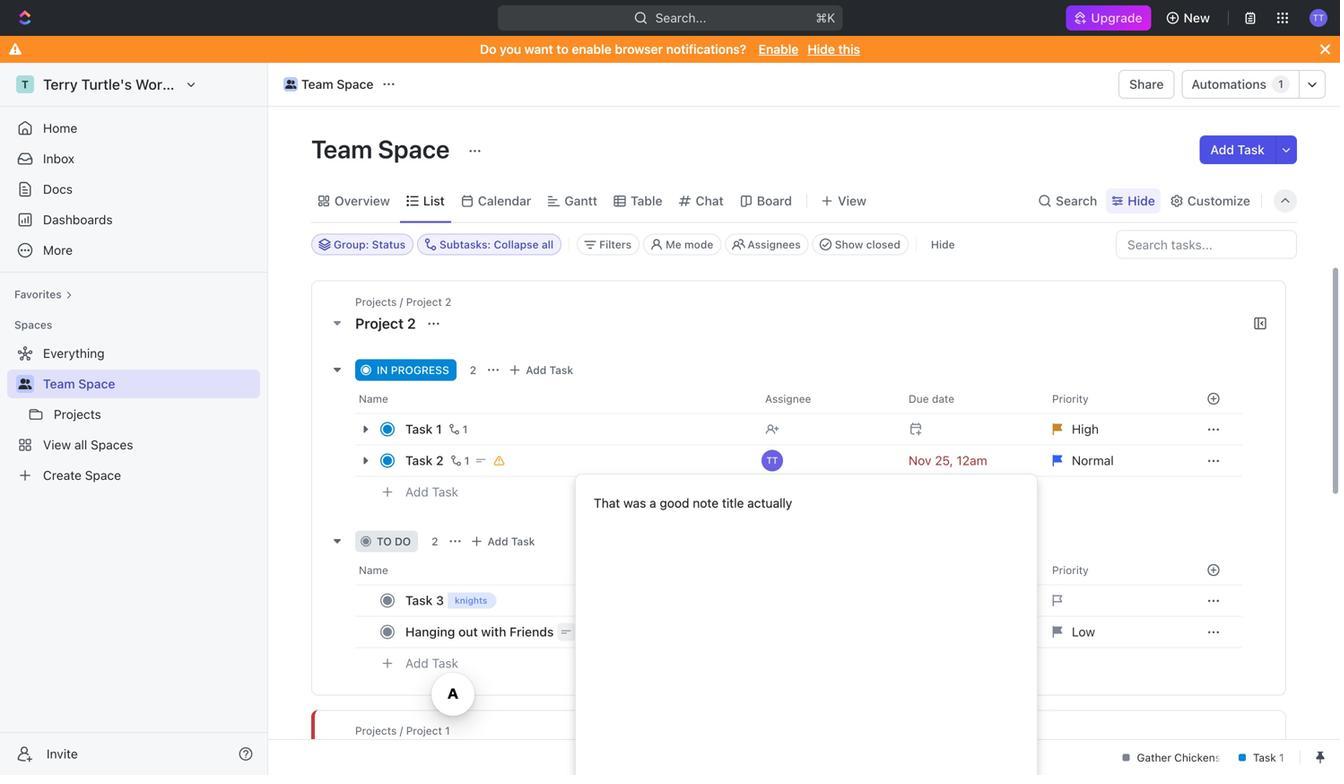 Task type: describe. For each thing, give the bounding box(es) containing it.
dashboards link
[[7, 205, 260, 234]]

show
[[835, 238, 863, 251]]

normal button
[[1042, 445, 1185, 477]]

2 down task 1
[[436, 453, 444, 468]]

progress
[[391, 364, 449, 376]]

0 vertical spatial hide
[[808, 42, 835, 57]]

1 priority button from the top
[[1042, 384, 1185, 413]]

1 vertical spatial project
[[355, 315, 404, 332]]

0 vertical spatial team space link
[[279, 74, 378, 95]]

group:
[[334, 238, 369, 251]]

in progress
[[377, 364, 449, 376]]

assignee
[[765, 392, 811, 405]]

inbox
[[43, 151, 74, 166]]

/ for project 1
[[400, 724, 403, 737]]

0 vertical spatial user group image
[[285, 80, 296, 89]]

mode
[[684, 238, 714, 251]]

me mode
[[666, 238, 714, 251]]

normal
[[1072, 453, 1114, 468]]

tt for the leftmost tt dropdown button
[[767, 455, 778, 466]]

search...
[[655, 10, 706, 25]]

0 vertical spatial team
[[301, 77, 333, 92]]

in
[[377, 364, 388, 376]]

1 vertical spatial team
[[311, 134, 373, 164]]

note
[[693, 496, 719, 510]]

was
[[624, 496, 646, 510]]

closed
[[866, 238, 901, 251]]

search
[[1056, 193, 1097, 208]]

2 down subtasks:
[[445, 296, 452, 308]]

knights
[[455, 595, 487, 606]]

date
[[932, 392, 955, 405]]

create space
[[43, 468, 121, 483]]

table link
[[627, 188, 663, 214]]

you
[[500, 42, 521, 57]]

dashboards
[[43, 212, 113, 227]]

turtle's
[[81, 76, 132, 93]]

high button
[[1042, 413, 1185, 445]]

share button
[[1119, 70, 1175, 99]]

home link
[[7, 114, 260, 143]]

spaces inside tree
[[91, 437, 133, 452]]

0 horizontal spatial tt button
[[754, 445, 898, 477]]

new button
[[1159, 4, 1221, 32]]

team inside sidebar 'navigation'
[[43, 376, 75, 391]]

2 down projects / project 2
[[407, 315, 416, 332]]

0 vertical spatial spaces
[[14, 318, 52, 331]]

docs
[[43, 182, 73, 196]]

me
[[666, 238, 682, 251]]

assignees button
[[725, 234, 809, 255]]

show closed
[[835, 238, 901, 251]]

0 vertical spatial team space
[[301, 77, 374, 92]]

this
[[838, 42, 860, 57]]

name button for in progress
[[355, 384, 754, 413]]

calendar
[[478, 193, 531, 208]]

share
[[1130, 77, 1164, 92]]

chat
[[696, 193, 724, 208]]

gantt link
[[561, 188, 598, 214]]

enable
[[759, 42, 799, 57]]

priority for 2nd the priority dropdown button
[[1052, 564, 1089, 576]]

due
[[909, 392, 929, 405]]

1 button for task 1
[[446, 420, 470, 438]]

do
[[395, 535, 411, 548]]

0 vertical spatial tt button
[[1304, 4, 1333, 32]]

terry turtle's workspace
[[43, 76, 210, 93]]

everything link
[[7, 339, 257, 368]]

due date button
[[898, 384, 1042, 413]]

view all spaces link
[[7, 431, 257, 459]]

hanging out with friends link
[[401, 619, 751, 645]]

do
[[480, 42, 497, 57]]

home
[[43, 121, 77, 135]]

1 vertical spatial team space
[[311, 134, 455, 164]]

notifications?
[[666, 42, 746, 57]]

view for view all spaces
[[43, 437, 71, 452]]

friends
[[510, 624, 554, 639]]

workspace
[[135, 76, 210, 93]]

user group image inside sidebar 'navigation'
[[18, 379, 32, 389]]

out
[[458, 624, 478, 639]]

search button
[[1033, 188, 1103, 214]]

team space inside tree
[[43, 376, 115, 391]]

inbox link
[[7, 144, 260, 173]]

projects for projects / project 2
[[355, 296, 397, 308]]

create
[[43, 468, 82, 483]]

hide button
[[924, 234, 962, 255]]

/ for project 2
[[400, 296, 403, 308]]

subtasks:
[[440, 238, 491, 251]]

hanging
[[406, 624, 455, 639]]

subtasks: collapse all
[[440, 238, 554, 251]]

with
[[481, 624, 506, 639]]

good
[[660, 496, 690, 510]]

actually
[[747, 496, 792, 510]]

calendar link
[[474, 188, 531, 214]]

low button
[[1042, 616, 1185, 648]]

priority for second the priority dropdown button from the bottom of the page
[[1052, 392, 1089, 405]]

2 priority button from the top
[[1042, 556, 1185, 584]]

due date
[[909, 392, 955, 405]]

view button
[[815, 180, 873, 222]]

to do
[[377, 535, 411, 548]]

2 right do
[[432, 535, 438, 548]]



Task type: locate. For each thing, give the bounding box(es) containing it.
2 vertical spatial project
[[406, 724, 442, 737]]

view inside tree
[[43, 437, 71, 452]]

view
[[838, 193, 867, 208], [43, 437, 71, 452]]

show closed button
[[813, 234, 909, 255]]

project for project 2
[[406, 296, 442, 308]]

that was a good note title actually
[[594, 496, 792, 510]]

to right want
[[557, 42, 569, 57]]

1 horizontal spatial to
[[557, 42, 569, 57]]

terry turtle's workspace, , element
[[16, 75, 34, 93]]

1 name from the top
[[359, 392, 388, 405]]

that
[[594, 496, 620, 510]]

to left do
[[377, 535, 392, 548]]

view up show
[[838, 193, 867, 208]]

new
[[1184, 10, 1210, 25]]

low
[[1072, 624, 1095, 639]]

1 vertical spatial priority
[[1052, 564, 1089, 576]]

2 horizontal spatial hide
[[1128, 193, 1155, 208]]

upgrade
[[1091, 10, 1143, 25]]

0 vertical spatial 1 button
[[446, 420, 470, 438]]

1 horizontal spatial all
[[542, 238, 554, 251]]

assignee button
[[754, 384, 898, 413]]

priority button up high
[[1042, 384, 1185, 413]]

project 2
[[355, 315, 420, 332]]

automations
[[1192, 77, 1267, 92]]

browser
[[615, 42, 663, 57]]

collapse
[[494, 238, 539, 251]]

0 horizontal spatial tt
[[767, 455, 778, 466]]

0 vertical spatial priority
[[1052, 392, 1089, 405]]

1 / from the top
[[400, 296, 403, 308]]

0 horizontal spatial to
[[377, 535, 392, 548]]

priority up high
[[1052, 392, 1089, 405]]

priority button
[[1042, 384, 1185, 413], [1042, 556, 1185, 584]]

1 vertical spatial team space link
[[43, 370, 257, 398]]

0 horizontal spatial hide
[[808, 42, 835, 57]]

0 vertical spatial name button
[[355, 384, 754, 413]]

do you want to enable browser notifications? enable hide this
[[480, 42, 860, 57]]

1 vertical spatial priority button
[[1042, 556, 1185, 584]]

1 vertical spatial name button
[[355, 556, 754, 584]]

sidebar navigation
[[0, 63, 272, 775]]

1 vertical spatial 1 button
[[447, 452, 472, 470]]

list link
[[420, 188, 445, 214]]

add task
[[1211, 142, 1265, 157], [526, 364, 573, 376], [406, 485, 458, 499], [488, 535, 535, 548], [406, 656, 458, 671]]

name button for to do
[[355, 556, 754, 584]]

2 right progress
[[470, 364, 477, 376]]

view up create
[[43, 437, 71, 452]]

more
[[43, 243, 73, 257]]

high
[[1072, 422, 1099, 436]]

⌘k
[[816, 10, 835, 25]]

terry
[[43, 76, 78, 93]]

1 horizontal spatial view
[[838, 193, 867, 208]]

0 vertical spatial priority button
[[1042, 384, 1185, 413]]

view inside button
[[838, 193, 867, 208]]

spaces down favorites
[[14, 318, 52, 331]]

1 vertical spatial all
[[74, 437, 87, 452]]

1 button right task 1
[[446, 420, 470, 438]]

t
[[22, 78, 29, 91]]

hide inside dropdown button
[[1128, 193, 1155, 208]]

projects link
[[54, 400, 257, 429]]

0 vertical spatial projects
[[355, 296, 397, 308]]

2 vertical spatial team space
[[43, 376, 115, 391]]

priority up low
[[1052, 564, 1089, 576]]

a
[[650, 496, 656, 510]]

hanging out with friends
[[406, 624, 554, 639]]

favorites button
[[7, 283, 80, 305]]

1 vertical spatial projects
[[54, 407, 101, 422]]

1 vertical spatial tt
[[767, 455, 778, 466]]

projects for projects / project 1
[[355, 724, 397, 737]]

projects / project 2
[[355, 296, 452, 308]]

1 name button from the top
[[355, 384, 754, 413]]

customize
[[1188, 193, 1251, 208]]

priority button up low dropdown button
[[1042, 556, 1185, 584]]

3
[[436, 593, 444, 608]]

projects inside tree
[[54, 407, 101, 422]]

0 horizontal spatial view
[[43, 437, 71, 452]]

status
[[372, 238, 406, 251]]

team space link
[[279, 74, 378, 95], [43, 370, 257, 398]]

tree
[[7, 339, 260, 490]]

chat link
[[692, 188, 724, 214]]

projects / project 1
[[355, 724, 450, 737]]

task 2
[[406, 453, 444, 468]]

invite
[[47, 746, 78, 761]]

0 vertical spatial /
[[400, 296, 403, 308]]

view for view
[[838, 193, 867, 208]]

0 vertical spatial all
[[542, 238, 554, 251]]

2 vertical spatial projects
[[355, 724, 397, 737]]

group: status
[[334, 238, 406, 251]]

projects for projects
[[54, 407, 101, 422]]

all inside sidebar 'navigation'
[[74, 437, 87, 452]]

0 horizontal spatial all
[[74, 437, 87, 452]]

team
[[301, 77, 333, 92], [311, 134, 373, 164], [43, 376, 75, 391]]

enable
[[572, 42, 612, 57]]

1 horizontal spatial user group image
[[285, 80, 296, 89]]

1 horizontal spatial team space link
[[279, 74, 378, 95]]

Search tasks... text field
[[1117, 231, 1296, 258]]

1 button for task 2
[[447, 452, 472, 470]]

tree containing everything
[[7, 339, 260, 490]]

0 vertical spatial project
[[406, 296, 442, 308]]

name for in progress
[[359, 392, 388, 405]]

tt for topmost tt dropdown button
[[1313, 12, 1325, 23]]

priority
[[1052, 392, 1089, 405], [1052, 564, 1089, 576]]

1 vertical spatial name
[[359, 564, 388, 576]]

2 name from the top
[[359, 564, 388, 576]]

1 priority from the top
[[1052, 392, 1089, 405]]

1 button
[[446, 420, 470, 438], [447, 452, 472, 470]]

0 horizontal spatial user group image
[[18, 379, 32, 389]]

hide inside button
[[931, 238, 955, 251]]

1 horizontal spatial spaces
[[91, 437, 133, 452]]

list
[[423, 193, 445, 208]]

space
[[337, 77, 374, 92], [378, 134, 450, 164], [78, 376, 115, 391], [85, 468, 121, 483]]

1 vertical spatial tt button
[[754, 445, 898, 477]]

2 / from the top
[[400, 724, 403, 737]]

/
[[400, 296, 403, 308], [400, 724, 403, 737]]

projects
[[355, 296, 397, 308], [54, 407, 101, 422], [355, 724, 397, 737]]

everything
[[43, 346, 105, 361]]

1
[[1279, 78, 1284, 90], [436, 422, 442, 436], [463, 423, 468, 436], [464, 454, 470, 467], [445, 724, 450, 737]]

0 vertical spatial view
[[838, 193, 867, 208]]

0 vertical spatial name
[[359, 392, 388, 405]]

board
[[757, 193, 792, 208]]

view all spaces
[[43, 437, 133, 452]]

1 vertical spatial spaces
[[91, 437, 133, 452]]

user group image
[[285, 80, 296, 89], [18, 379, 32, 389]]

1 vertical spatial user group image
[[18, 379, 32, 389]]

tree inside sidebar 'navigation'
[[7, 339, 260, 490]]

0 horizontal spatial spaces
[[14, 318, 52, 331]]

task 3
[[406, 593, 444, 608]]

name down in
[[359, 392, 388, 405]]

all right collapse
[[542, 238, 554, 251]]

view button
[[815, 188, 873, 214]]

hide right closed at top
[[931, 238, 955, 251]]

2 name button from the top
[[355, 556, 754, 584]]

0 horizontal spatial team space link
[[43, 370, 257, 398]]

title
[[722, 496, 744, 510]]

0 vertical spatial to
[[557, 42, 569, 57]]

1 vertical spatial /
[[400, 724, 403, 737]]

spaces up create space link
[[91, 437, 133, 452]]

1 button right task 2
[[447, 452, 472, 470]]

1 vertical spatial to
[[377, 535, 392, 548]]

filters
[[599, 238, 632, 251]]

1 horizontal spatial hide
[[931, 238, 955, 251]]

create space link
[[7, 461, 257, 490]]

2 priority from the top
[[1052, 564, 1089, 576]]

want
[[525, 42, 553, 57]]

project for project 1
[[406, 724, 442, 737]]

1 vertical spatial view
[[43, 437, 71, 452]]

hide button
[[1106, 188, 1161, 214]]

gantt
[[565, 193, 598, 208]]

overview link
[[331, 188, 390, 214]]

overview
[[335, 193, 390, 208]]

all up create space
[[74, 437, 87, 452]]

customize button
[[1164, 188, 1256, 214]]

more button
[[7, 236, 260, 265]]

2 vertical spatial hide
[[931, 238, 955, 251]]

board link
[[753, 188, 792, 214]]

0 vertical spatial tt
[[1313, 12, 1325, 23]]

2 vertical spatial team
[[43, 376, 75, 391]]

hide right search
[[1128, 193, 1155, 208]]

name down "to do"
[[359, 564, 388, 576]]

add
[[1211, 142, 1234, 157], [526, 364, 547, 376], [406, 485, 429, 499], [488, 535, 508, 548], [406, 656, 429, 671]]

name for to do
[[359, 564, 388, 576]]

spaces
[[14, 318, 52, 331], [91, 437, 133, 452]]

docs link
[[7, 175, 260, 204]]

me mode button
[[643, 234, 722, 255]]

name button
[[355, 384, 754, 413], [355, 556, 754, 584]]

1 horizontal spatial tt button
[[1304, 4, 1333, 32]]

1 vertical spatial hide
[[1128, 193, 1155, 208]]

1 horizontal spatial tt
[[1313, 12, 1325, 23]]

hide left this
[[808, 42, 835, 57]]

task 1
[[406, 422, 442, 436]]



Task type: vqa. For each thing, say whether or not it's contained in the screenshot.
the bottom Name
yes



